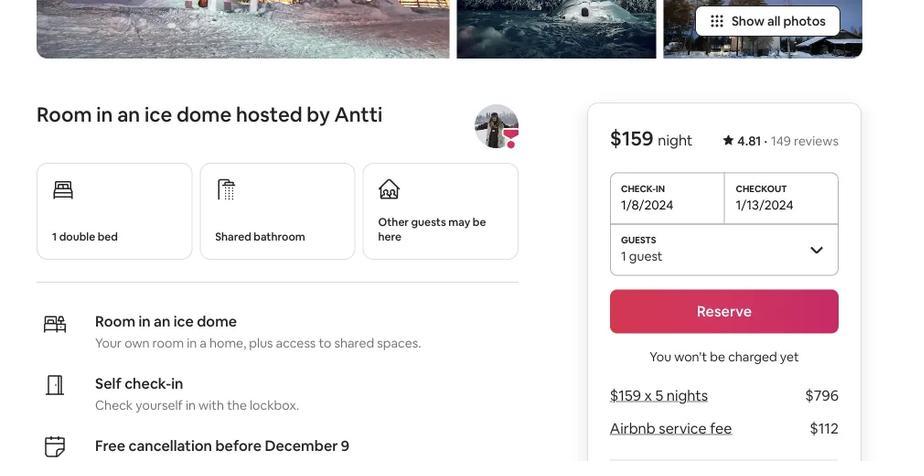 Task type: locate. For each thing, give the bounding box(es) containing it.
the
[[227, 397, 247, 414]]

antti
[[334, 101, 383, 127]]

be right the may
[[473, 215, 486, 229]]

1 horizontal spatial an
[[154, 312, 170, 330]]

room for room in an ice dome your own room in a home, plus access to shared spaces.
[[95, 312, 135, 330]]

1 left guest
[[621, 247, 627, 264]]

0 vertical spatial an
[[117, 101, 140, 127]]

guest
[[629, 247, 663, 264]]

0 vertical spatial room
[[37, 101, 92, 127]]

1 double bed
[[52, 230, 118, 244]]

in
[[96, 101, 113, 127], [139, 312, 151, 330], [187, 335, 197, 351], [171, 374, 183, 392], [186, 397, 196, 414]]

1 left the double
[[52, 230, 57, 244]]

1 vertical spatial an
[[154, 312, 170, 330]]

1 vertical spatial be
[[710, 348, 726, 365]]

1 vertical spatial dome
[[197, 312, 237, 330]]

shared bathroom
[[215, 230, 305, 244]]

free
[[95, 436, 125, 455]]

1/13/2024
[[736, 196, 794, 213]]

be right 'won't'
[[710, 348, 726, 365]]

1
[[52, 230, 57, 244], [621, 247, 627, 264]]

4.81 · 149 reviews
[[738, 133, 839, 149]]

airbnb
[[610, 419, 656, 438]]

antti is a superhost. image
[[500, 128, 522, 150]]

$112
[[810, 419, 839, 438]]

plus
[[249, 335, 273, 351]]

an inside "room in an ice dome your own room in a home, plus access to shared spaces."
[[154, 312, 170, 330]]

lockbox.
[[250, 397, 299, 414]]

1 vertical spatial 1
[[621, 247, 627, 264]]

free cancellation before december 9
[[95, 436, 350, 455]]

0 horizontal spatial be
[[473, 215, 486, 229]]

$159 x 5 nights
[[610, 386, 708, 405]]

you
[[650, 348, 672, 365]]

0 vertical spatial $159
[[610, 125, 654, 151]]

$159 for $159 night
[[610, 125, 654, 151]]

1 horizontal spatial ice
[[174, 312, 194, 330]]

0 vertical spatial be
[[473, 215, 486, 229]]

self check-in check yourself in with the lockbox.
[[95, 374, 299, 414]]

1 horizontal spatial room
[[95, 312, 135, 330]]

0 horizontal spatial 1
[[52, 230, 57, 244]]

photos
[[784, 13, 826, 29]]

an
[[117, 101, 140, 127], [154, 312, 170, 330]]

0 horizontal spatial ice
[[144, 101, 172, 127]]

dome up home,
[[197, 312, 237, 330]]

0 horizontal spatial an
[[117, 101, 140, 127]]

1 for 1 double bed
[[52, 230, 57, 244]]

1 inside popup button
[[621, 247, 627, 264]]

room in an ice dome your own room in a home, plus access to shared spaces.
[[95, 312, 421, 351]]

room inside "room in an ice dome your own room in a home, plus access to shared spaces."
[[95, 312, 135, 330]]

room for room in an ice dome hosted by antti
[[37, 101, 92, 127]]

0 vertical spatial ice
[[144, 101, 172, 127]]

be inside "other guests may be here"
[[473, 215, 486, 229]]

other
[[378, 215, 409, 229]]

ice for hosted
[[144, 101, 172, 127]]

be
[[473, 215, 486, 229], [710, 348, 726, 365]]

dome inside "room in an ice dome your own room in a home, plus access to shared spaces."
[[197, 312, 237, 330]]

0 vertical spatial dome
[[176, 101, 232, 127]]

fee
[[710, 419, 732, 438]]

dome
[[176, 101, 232, 127], [197, 312, 237, 330]]

airbnb service fee button
[[610, 419, 732, 438]]

1 vertical spatial $159
[[610, 386, 642, 405]]

1 vertical spatial room
[[95, 312, 135, 330]]

1 guest button
[[610, 224, 839, 275]]

1 horizontal spatial 1
[[621, 247, 627, 264]]

yet
[[780, 348, 799, 365]]

lucky ranch is good place to spot lights image
[[664, 0, 863, 59]]

4.81
[[738, 133, 762, 149]]

room
[[152, 335, 184, 351]]

shared
[[215, 230, 251, 244]]

ice inside "room in an ice dome your own room in a home, plus access to shared spaces."
[[174, 312, 194, 330]]

$159 left the night at the right of page
[[610, 125, 654, 151]]

may
[[448, 215, 470, 229]]

to
[[319, 335, 332, 351]]

ice
[[144, 101, 172, 127], [174, 312, 194, 330]]

1 vertical spatial ice
[[174, 312, 194, 330]]

1 $159 from the top
[[610, 125, 654, 151]]

reserve button
[[610, 290, 839, 333]]

room
[[37, 101, 92, 127], [95, 312, 135, 330]]

double
[[59, 230, 95, 244]]

antti image
[[475, 104, 519, 148]]

night
[[658, 131, 693, 150]]

$159 for $159 x 5 nights
[[610, 386, 642, 405]]

reserve
[[697, 302, 752, 321]]

dome left "hosted"
[[176, 101, 232, 127]]

$796
[[805, 386, 839, 405]]

2 $159 from the top
[[610, 386, 642, 405]]

guests
[[411, 215, 446, 229]]

hosted
[[236, 101, 303, 127]]

0 horizontal spatial room
[[37, 101, 92, 127]]

5
[[656, 386, 664, 405]]

dome for hosted
[[176, 101, 232, 127]]

$159 left x
[[610, 386, 642, 405]]

charged
[[728, 348, 777, 365]]

best place to see nothern lights image
[[37, 0, 450, 59]]

other guests may be here
[[378, 215, 486, 244]]

0 vertical spatial 1
[[52, 230, 57, 244]]

antti image
[[475, 104, 519, 148]]

airbnb service fee
[[610, 419, 732, 438]]

$159
[[610, 125, 654, 151], [610, 386, 642, 405]]



Task type: describe. For each thing, give the bounding box(es) containing it.
reviews
[[794, 133, 839, 149]]

home,
[[209, 335, 246, 351]]

check
[[95, 397, 133, 414]]

with
[[199, 397, 224, 414]]

service
[[659, 419, 707, 438]]

spaces.
[[377, 335, 421, 351]]

before
[[215, 436, 262, 455]]

dome for your
[[197, 312, 237, 330]]

here
[[378, 230, 402, 244]]

all
[[768, 13, 781, 29]]

$159 night
[[610, 125, 693, 151]]

ice for your
[[174, 312, 194, 330]]

cancellation
[[128, 436, 212, 455]]

1 horizontal spatial be
[[710, 348, 726, 365]]

bathroom
[[254, 230, 305, 244]]

bed
[[98, 230, 118, 244]]

december
[[265, 436, 338, 455]]

own
[[125, 335, 150, 351]]

1/8/2024
[[621, 196, 674, 213]]

shared
[[334, 335, 374, 351]]

9
[[341, 436, 350, 455]]

your
[[95, 335, 122, 351]]

1 for 1 guest
[[621, 247, 627, 264]]

149
[[771, 133, 791, 149]]

self
[[95, 374, 121, 392]]

yourself
[[136, 397, 183, 414]]

room in an ice dome hosted by antti
[[37, 101, 383, 127]]

by
[[307, 101, 330, 127]]

an for room in an ice dome hosted by antti
[[117, 101, 140, 127]]

show all photos button
[[695, 5, 841, 37]]

1 guest
[[621, 247, 663, 264]]

access
[[276, 335, 316, 351]]

an for room in an ice dome your own room in a home, plus access to shared spaces.
[[154, 312, 170, 330]]

nights
[[667, 386, 708, 405]]

show all photos
[[732, 13, 826, 29]]

check-
[[125, 374, 171, 392]]

show
[[732, 13, 765, 29]]

snow igloo image
[[457, 0, 656, 59]]

·
[[764, 133, 768, 149]]

$159 x 5 nights button
[[610, 386, 708, 405]]

won't
[[674, 348, 707, 365]]

a
[[200, 335, 207, 351]]

x
[[645, 386, 652, 405]]

you won't be charged yet
[[650, 348, 799, 365]]



Task type: vqa. For each thing, say whether or not it's contained in the screenshot.
Start your search Search Field on the top of the page
no



